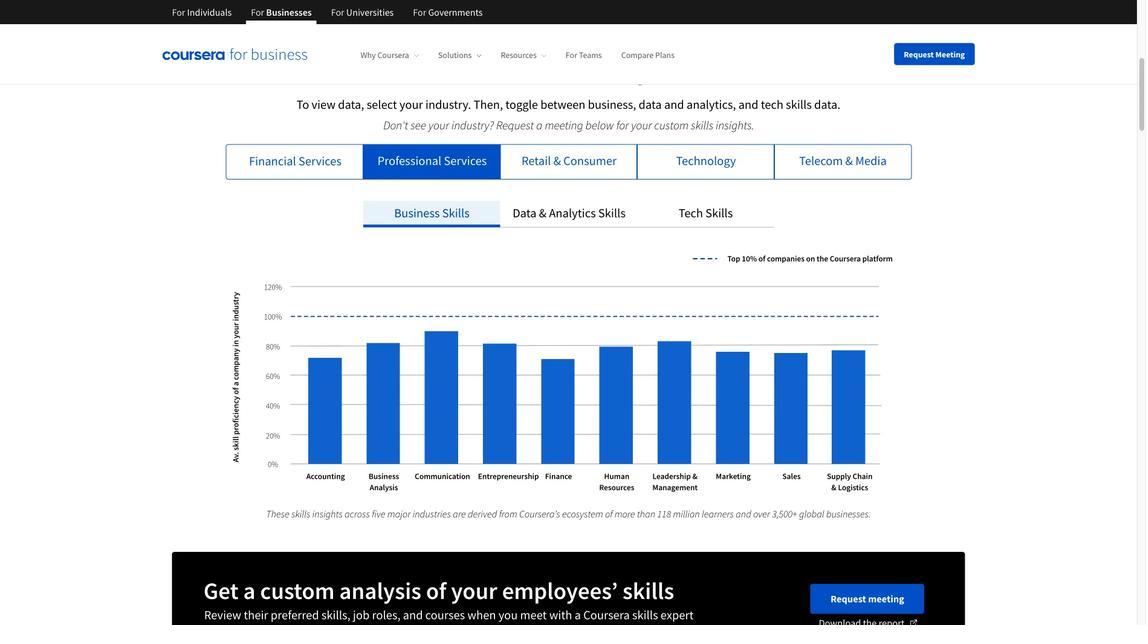 Task type: locate. For each thing, give the bounding box(es) containing it.
compare plans link
[[622, 50, 675, 61]]

request meeting
[[904, 49, 966, 60]]

for governments
[[413, 6, 483, 18]]

for left 'individuals'
[[172, 6, 185, 18]]

for for businesses
[[251, 6, 264, 18]]

for
[[172, 6, 185, 18], [251, 6, 264, 18], [331, 6, 345, 18], [413, 6, 427, 18], [566, 50, 578, 61]]

for teams
[[566, 50, 602, 61]]

solutions link
[[438, 50, 482, 61]]

for individuals
[[172, 6, 232, 18]]

for for governments
[[413, 6, 427, 18]]

why coursera link
[[361, 50, 419, 61]]

for left the universities
[[331, 6, 345, 18]]

why coursera
[[361, 50, 409, 61]]

individuals
[[187, 6, 232, 18]]

governments
[[428, 6, 483, 18]]

why
[[361, 50, 376, 61]]

request
[[904, 49, 934, 60]]

meeting
[[936, 49, 966, 60]]

universities
[[346, 6, 394, 18]]

for universities
[[331, 6, 394, 18]]

for left governments
[[413, 6, 427, 18]]

businesses
[[266, 6, 312, 18]]

for left businesses
[[251, 6, 264, 18]]



Task type: describe. For each thing, give the bounding box(es) containing it.
compare plans
[[622, 50, 675, 61]]

resources
[[501, 50, 537, 61]]

coursera for business image
[[162, 48, 308, 60]]

request meeting button
[[895, 43, 975, 65]]

banner navigation
[[162, 0, 493, 33]]

teams
[[579, 50, 602, 61]]

for teams link
[[566, 50, 602, 61]]

solutions
[[438, 50, 472, 61]]

for for universities
[[331, 6, 345, 18]]

plans
[[656, 50, 675, 61]]

coursera
[[378, 50, 409, 61]]

for for individuals
[[172, 6, 185, 18]]

compare
[[622, 50, 654, 61]]

resources link
[[501, 50, 547, 61]]

for businesses
[[251, 6, 312, 18]]

for left teams
[[566, 50, 578, 61]]



Task type: vqa. For each thing, say whether or not it's contained in the screenshot.
DRAWN
no



